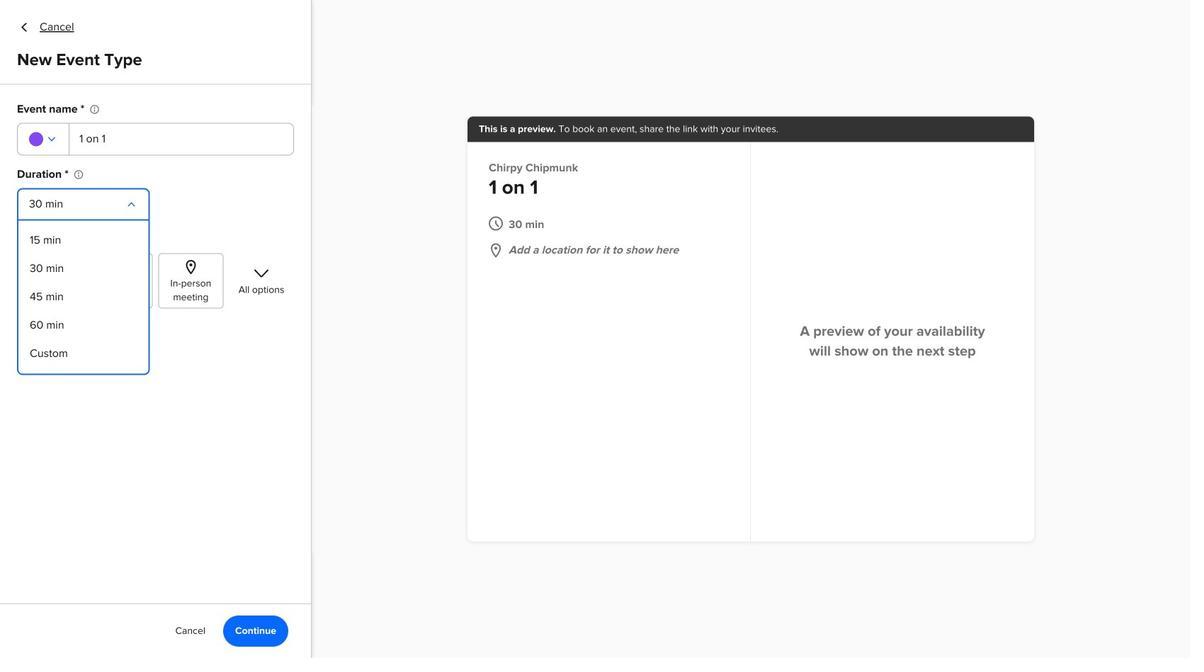 Task type: vqa. For each thing, say whether or not it's contained in the screenshot.
cell
no



Task type: locate. For each thing, give the bounding box(es) containing it.
set up the basics progress progress bar
[[1013, 620, 1055, 627]]

name text field
[[69, 123, 294, 156]]

None button
[[17, 188, 150, 221]]

calendly image
[[40, 17, 109, 37]]



Task type: describe. For each thing, give the bounding box(es) containing it.
main navigation element
[[0, 0, 184, 658]]

options list box
[[17, 221, 150, 375]]



